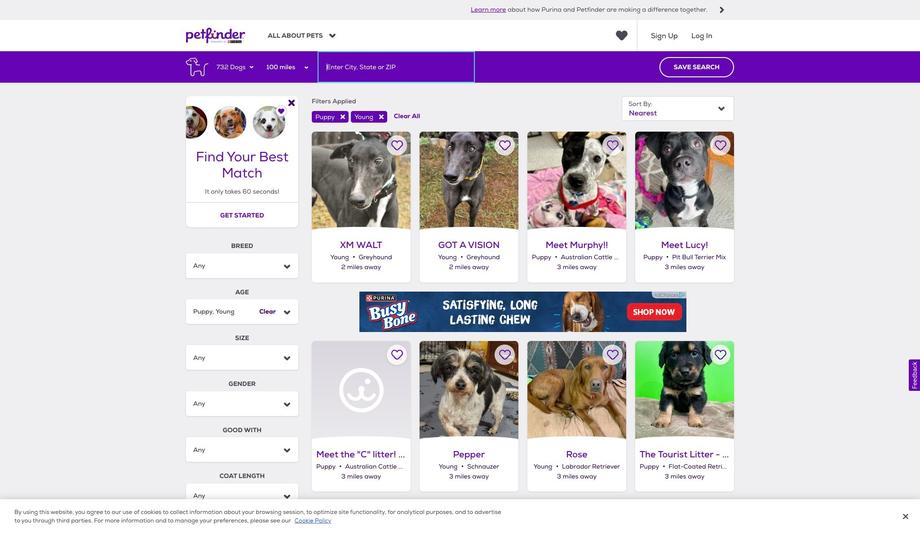 Task type: describe. For each thing, give the bounding box(es) containing it.
Enter City, State or ZIP text field
[[318, 51, 475, 83]]

rose , adoptable dog, young female labrador retriever, 3 miles away. image
[[528, 341, 626, 440]]

pepper, adoptable dog, young female schnauzer, 3 miles away. image
[[420, 341, 519, 440]]

advertisement element
[[359, 291, 687, 332]]

privacy alert dialog
[[0, 499, 920, 536]]

meet lucy!, adoptable dog, puppy female pit bull terrier mix, 3 miles away. image
[[635, 132, 734, 230]]

xm walt, adoptable dog, young male greyhound, 2 miles away. image
[[312, 132, 411, 230]]

valkyrie , adoptable dog, puppy female siberian husky & american bully mix, 3 miles away. image
[[312, 501, 411, 536]]

potential dog matches image
[[186, 96, 298, 139]]

the tourist litter - sweet, gentle, medium-sized! , adoptable dog, puppy female flat-coated retriever mix, 3 miles away. image
[[635, 341, 734, 440]]



Task type: vqa. For each thing, say whether or not it's contained in the screenshot.
GOT A VISION, adoptable Dog, Young Male Greyhound, 2 miles away. image
yes



Task type: locate. For each thing, give the bounding box(es) containing it.
main content
[[0, 51, 920, 536]]

petfinder home image
[[186, 20, 245, 51]]

meet murphy!!, adoptable dog, puppy male australian cattle dog / blue heeler mix, 3 miles away. image
[[528, 132, 626, 230]]

got a vision, adoptable dog, young male greyhound, 2 miles away. image
[[420, 132, 519, 230]]

mindi , adoptable dog, young female whippet mix, 3 miles away. image
[[420, 501, 519, 536]]



